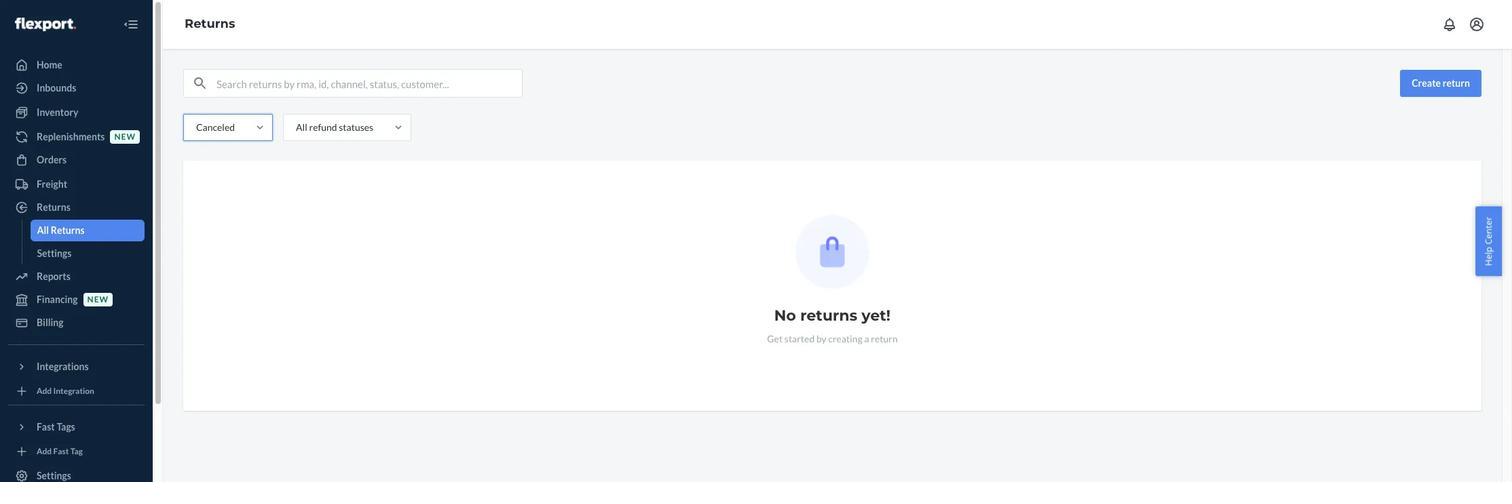 Task type: describe. For each thing, give the bounding box(es) containing it.
create return
[[1412, 77, 1470, 89]]

orders
[[37, 154, 67, 166]]

no returns yet!
[[774, 307, 891, 325]]

1 vertical spatial return
[[871, 333, 898, 345]]

1 vertical spatial returns
[[37, 202, 70, 213]]

return inside button
[[1443, 77, 1470, 89]]

yet!
[[862, 307, 891, 325]]

returns
[[800, 307, 858, 325]]

all for all refund statuses
[[296, 122, 307, 133]]

all refund statuses
[[296, 122, 373, 133]]

fast tags
[[37, 422, 75, 433]]

tags
[[57, 422, 75, 433]]

0 vertical spatial settings link
[[30, 243, 145, 265]]

0 vertical spatial returns
[[185, 16, 235, 31]]

no
[[774, 307, 796, 325]]

orders link
[[8, 149, 145, 171]]

create
[[1412, 77, 1441, 89]]

empty list image
[[796, 215, 870, 289]]

open notifications image
[[1442, 16, 1458, 33]]

canceled
[[196, 122, 235, 133]]

help
[[1483, 247, 1495, 266]]

started
[[785, 333, 815, 345]]

2 settings from the top
[[37, 470, 71, 482]]

inbounds
[[37, 82, 76, 94]]

all returns
[[37, 225, 85, 236]]

get started by creating a return
[[767, 333, 898, 345]]

0 horizontal spatial returns link
[[8, 197, 145, 219]]

new for financing
[[87, 295, 109, 305]]

add for add integration
[[37, 387, 52, 397]]

inventory
[[37, 107, 78, 118]]

0 vertical spatial returns link
[[185, 16, 235, 31]]

integration
[[53, 387, 94, 397]]

all returns link
[[30, 220, 145, 242]]

add fast tag
[[37, 447, 83, 457]]

freight link
[[8, 174, 145, 195]]

new for replenishments
[[114, 132, 136, 142]]

inbounds link
[[8, 77, 145, 99]]



Task type: locate. For each thing, give the bounding box(es) containing it.
settings up reports
[[37, 248, 72, 259]]

settings link down add fast tag link
[[8, 466, 145, 483]]

1 horizontal spatial new
[[114, 132, 136, 142]]

2 vertical spatial returns
[[51, 225, 85, 236]]

new
[[114, 132, 136, 142], [87, 295, 109, 305]]

integrations button
[[8, 356, 145, 378]]

0 horizontal spatial new
[[87, 295, 109, 305]]

all for all returns
[[37, 225, 49, 236]]

replenishments
[[37, 131, 105, 143]]

1 vertical spatial new
[[87, 295, 109, 305]]

return
[[1443, 77, 1470, 89], [871, 333, 898, 345]]

0 horizontal spatial return
[[871, 333, 898, 345]]

by
[[817, 333, 827, 345]]

home link
[[8, 54, 145, 76]]

create return button
[[1400, 70, 1482, 97]]

1 settings from the top
[[37, 248, 72, 259]]

add down fast tags
[[37, 447, 52, 457]]

add for add fast tag
[[37, 447, 52, 457]]

add left integration
[[37, 387, 52, 397]]

1 horizontal spatial all
[[296, 122, 307, 133]]

all inside all returns "link"
[[37, 225, 49, 236]]

get
[[767, 333, 783, 345]]

creating
[[828, 333, 863, 345]]

help center button
[[1476, 206, 1502, 276]]

2 add from the top
[[37, 447, 52, 457]]

settings
[[37, 248, 72, 259], [37, 470, 71, 482]]

add inside add integration link
[[37, 387, 52, 397]]

1 add from the top
[[37, 387, 52, 397]]

add integration
[[37, 387, 94, 397]]

0 vertical spatial add
[[37, 387, 52, 397]]

1 vertical spatial all
[[37, 225, 49, 236]]

fast tags button
[[8, 417, 145, 438]]

Search returns by rma, id, channel, status, customer... text field
[[217, 70, 522, 97]]

1 vertical spatial returns link
[[8, 197, 145, 219]]

1 vertical spatial settings link
[[8, 466, 145, 483]]

settings link
[[30, 243, 145, 265], [8, 466, 145, 483]]

0 vertical spatial settings
[[37, 248, 72, 259]]

inventory link
[[8, 102, 145, 124]]

center
[[1483, 217, 1495, 244]]

returns link
[[185, 16, 235, 31], [8, 197, 145, 219]]

all down freight
[[37, 225, 49, 236]]

return right 'create'
[[1443, 77, 1470, 89]]

return right a
[[871, 333, 898, 345]]

1 vertical spatial add
[[37, 447, 52, 457]]

returns
[[185, 16, 235, 31], [37, 202, 70, 213], [51, 225, 85, 236]]

all left refund
[[296, 122, 307, 133]]

close navigation image
[[123, 16, 139, 33]]

add inside add fast tag link
[[37, 447, 52, 457]]

freight
[[37, 179, 67, 190]]

a
[[864, 333, 869, 345]]

tag
[[70, 447, 83, 457]]

new up the orders link
[[114, 132, 136, 142]]

fast
[[37, 422, 55, 433], [53, 447, 69, 457]]

0 vertical spatial new
[[114, 132, 136, 142]]

new down reports link at the bottom left
[[87, 295, 109, 305]]

add
[[37, 387, 52, 397], [37, 447, 52, 457]]

0 vertical spatial return
[[1443, 77, 1470, 89]]

settings down add fast tag
[[37, 470, 71, 482]]

open account menu image
[[1469, 16, 1485, 33]]

home
[[37, 59, 62, 71]]

billing
[[37, 317, 63, 329]]

financing
[[37, 294, 78, 305]]

fast left the "tags" on the bottom left of the page
[[37, 422, 55, 433]]

add fast tag link
[[8, 444, 145, 460]]

1 horizontal spatial returns link
[[185, 16, 235, 31]]

fast inside dropdown button
[[37, 422, 55, 433]]

reports
[[37, 271, 70, 282]]

1 vertical spatial fast
[[53, 447, 69, 457]]

0 vertical spatial all
[[296, 122, 307, 133]]

add integration link
[[8, 384, 145, 400]]

help center
[[1483, 217, 1495, 266]]

refund
[[309, 122, 337, 133]]

reports link
[[8, 266, 145, 288]]

0 vertical spatial fast
[[37, 422, 55, 433]]

1 vertical spatial settings
[[37, 470, 71, 482]]

returns inside "link"
[[51, 225, 85, 236]]

billing link
[[8, 312, 145, 334]]

flexport logo image
[[15, 17, 76, 31]]

integrations
[[37, 361, 89, 373]]

settings link down all returns "link"
[[30, 243, 145, 265]]

all
[[296, 122, 307, 133], [37, 225, 49, 236]]

0 horizontal spatial all
[[37, 225, 49, 236]]

1 horizontal spatial return
[[1443, 77, 1470, 89]]

statuses
[[339, 122, 373, 133]]

fast left the tag
[[53, 447, 69, 457]]



Task type: vqa. For each thing, say whether or not it's contained in the screenshot.
the 'Help' within the Help Center link
no



